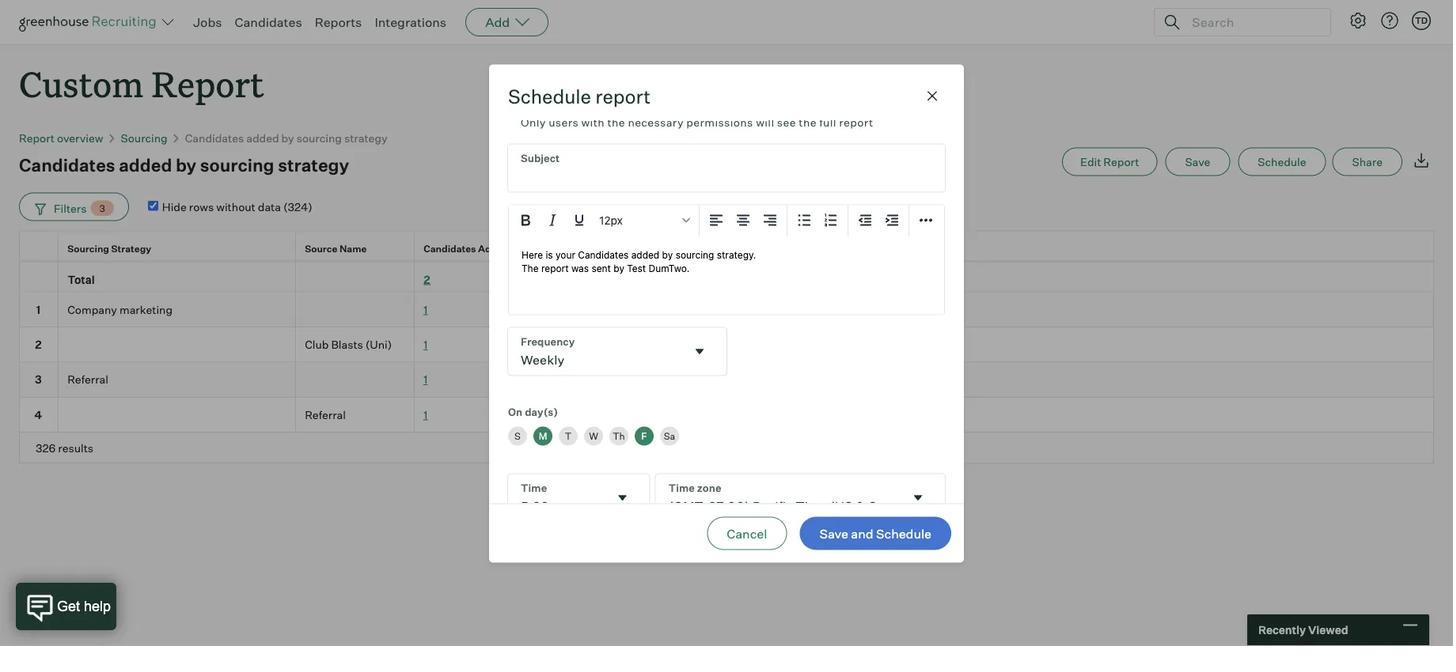 Task type: describe. For each thing, give the bounding box(es) containing it.
greenhouse recruiting image
[[19, 13, 162, 32]]

1 horizontal spatial toggle flyout image
[[692, 344, 708, 360]]

sourcing for sourcing strategy
[[67, 243, 109, 255]]

candidates added
[[424, 243, 509, 255]]

1 vertical spatial referral
[[305, 408, 346, 422]]

2 the from the left
[[799, 116, 817, 130]]

2 for 2 link
[[424, 273, 430, 287]]

1 for 3
[[424, 373, 428, 387]]

Only users with the necessary permissions will see the full report field
[[508, 65, 945, 132]]

m
[[539, 431, 547, 443]]

0 horizontal spatial referral
[[67, 373, 108, 387]]

schedule button
[[1239, 148, 1327, 176]]

results
[[58, 442, 93, 455]]

row containing 4
[[19, 398, 1435, 433]]

w
[[589, 431, 598, 443]]

source
[[305, 243, 338, 255]]

necessary
[[628, 116, 684, 130]]

s
[[515, 431, 521, 443]]

recently viewed
[[1259, 624, 1349, 638]]

users
[[549, 116, 579, 130]]

sa
[[664, 431, 676, 443]]

1 link for 1
[[424, 303, 428, 317]]

sourcing strategy
[[67, 243, 151, 255]]

edit report
[[1081, 155, 1140, 169]]

permissions
[[687, 116, 754, 130]]

3 toolbar from the left
[[849, 206, 910, 236]]

add
[[485, 14, 510, 30]]

save for save and schedule
[[820, 526, 849, 542]]

reports link
[[315, 14, 362, 30]]

candidates link
[[235, 14, 302, 30]]

integrations
[[375, 14, 447, 30]]

0 vertical spatial by
[[282, 131, 294, 145]]

row containing 2
[[19, 328, 1435, 363]]

only users with the necessary permissions will see the full report
[[521, 116, 874, 130]]

td button
[[1412, 11, 1431, 30]]

custom
[[19, 60, 143, 107]]

row containing 3
[[19, 363, 1435, 398]]

total
[[67, 273, 95, 287]]

recently
[[1259, 624, 1306, 638]]

2 cell
[[19, 328, 59, 363]]

custom report
[[19, 60, 264, 107]]

326
[[36, 442, 56, 455]]

th
[[613, 431, 625, 443]]

12px group
[[509, 206, 945, 236]]

overview
[[57, 131, 103, 145]]

schedule for schedule
[[1258, 155, 1307, 169]]

share
[[1353, 155, 1383, 169]]

name
[[340, 243, 367, 255]]

viewed
[[1309, 624, 1349, 638]]

full
[[820, 116, 837, 130]]

td button
[[1409, 8, 1435, 33]]

company
[[67, 303, 117, 317]]

jobs
[[193, 14, 222, 30]]

1 vertical spatial candidates added by sourcing strategy
[[19, 154, 349, 176]]

sourcing for sourcing
[[121, 131, 168, 145]]

marketing
[[120, 303, 173, 317]]

on
[[508, 406, 523, 419]]

candidates up 'rows'
[[185, 131, 244, 145]]

report for custom report
[[152, 60, 264, 107]]

1 link for 2
[[424, 338, 428, 352]]

jobs link
[[193, 14, 222, 30]]

download image
[[1412, 151, 1431, 170]]

company marketing
[[67, 303, 173, 317]]

without
[[216, 200, 256, 214]]

0 vertical spatial candidates added by sourcing strategy
[[185, 131, 388, 145]]

row containing 1
[[19, 293, 1435, 328]]

12px toolbar
[[509, 206, 700, 236]]

save and schedule
[[820, 526, 932, 542]]

0 horizontal spatial toggle flyout image
[[615, 491, 631, 506]]

close modal icon image
[[923, 87, 942, 106]]

schedule for schedule report
[[508, 84, 591, 108]]

report overview link
[[19, 131, 103, 145]]

schedule report
[[508, 84, 651, 108]]

1 vertical spatial strategy
[[278, 154, 349, 176]]

data
[[258, 200, 281, 214]]

candidates added by sourcing strategy link
[[185, 131, 388, 145]]

candidates down the report overview link
[[19, 154, 115, 176]]

integrations link
[[375, 14, 447, 30]]



Task type: locate. For each thing, give the bounding box(es) containing it.
t
[[565, 431, 572, 443]]

1 for 4
[[424, 408, 428, 422]]

save and schedule button
[[800, 517, 952, 550]]

1 link
[[424, 303, 428, 317], [424, 338, 428, 352], [424, 373, 428, 387], [424, 408, 428, 422]]

1 vertical spatial sourcing
[[67, 243, 109, 255]]

2 vertical spatial report
[[1104, 155, 1140, 169]]

filters
[[54, 201, 87, 215]]

table
[[19, 231, 1435, 464]]

0 horizontal spatial the
[[608, 116, 625, 130]]

1 horizontal spatial sourcing
[[297, 131, 342, 145]]

cell
[[296, 293, 415, 328], [59, 328, 296, 363], [296, 363, 415, 398], [59, 398, 296, 433]]

with
[[582, 116, 605, 130]]

0 horizontal spatial save
[[820, 526, 849, 542]]

add button
[[466, 8, 549, 36]]

row
[[19, 231, 1435, 266], [19, 262, 1435, 293], [19, 293, 1435, 328], [19, 328, 1435, 363], [19, 363, 1435, 398], [19, 398, 1435, 433]]

candidates added by sourcing strategy
[[185, 131, 388, 145], [19, 154, 349, 176]]

referral down club at the left of page
[[305, 408, 346, 422]]

column header up 1 cell
[[19, 263, 59, 292]]

added
[[246, 131, 279, 145], [119, 154, 172, 176]]

hide
[[162, 200, 187, 214]]

0 horizontal spatial added
[[119, 154, 172, 176]]

and
[[851, 526, 874, 542]]

report down the jobs
[[152, 60, 264, 107]]

report left overview
[[19, 131, 55, 145]]

1 link for 4
[[424, 408, 428, 422]]

candidates up 2 link
[[424, 243, 476, 255]]

2 down 1 cell
[[35, 338, 42, 352]]

report overview
[[19, 131, 103, 145]]

0 horizontal spatial by
[[176, 154, 196, 176]]

1 horizontal spatial the
[[799, 116, 817, 130]]

sourcing up total at the top left of the page
[[67, 243, 109, 255]]

1 vertical spatial report
[[839, 116, 874, 130]]

configure image
[[1349, 11, 1368, 30]]

club blasts (uni)
[[305, 338, 392, 352]]

sourcing down custom report
[[121, 131, 168, 145]]

table containing total
[[19, 231, 1435, 464]]

None text field
[[508, 145, 945, 192], [656, 475, 904, 522], [508, 145, 945, 192], [656, 475, 904, 522]]

12px
[[599, 214, 623, 227]]

2 link
[[424, 273, 430, 287]]

1 vertical spatial report
[[19, 131, 55, 145]]

total column header
[[59, 263, 296, 292]]

0 horizontal spatial schedule
[[508, 84, 591, 108]]

added up data
[[246, 131, 279, 145]]

1 row from the top
[[19, 231, 1435, 266]]

2 horizontal spatial toggle flyout image
[[910, 491, 926, 506]]

share button
[[1333, 148, 1403, 176]]

1 horizontal spatial report
[[152, 60, 264, 107]]

Search text field
[[1188, 11, 1317, 34]]

1 horizontal spatial added
[[246, 131, 279, 145]]

1 vertical spatial 3
[[35, 373, 42, 387]]

row containing total
[[19, 262, 1435, 293]]

1 vertical spatial save
[[820, 526, 849, 542]]

1 horizontal spatial by
[[282, 131, 294, 145]]

candidates
[[235, 14, 302, 30], [185, 131, 244, 145], [19, 154, 115, 176], [424, 243, 476, 255]]

1 inside cell
[[36, 303, 41, 317]]

sourcing
[[297, 131, 342, 145], [200, 154, 274, 176]]

1 toolbar from the left
[[700, 206, 788, 236]]

cancel button
[[707, 517, 787, 550]]

row group
[[19, 293, 1435, 433]]

hide rows without data (324)
[[162, 200, 313, 214]]

3 cell
[[19, 363, 59, 398]]

candidates added by sourcing strategy up (324)
[[185, 131, 388, 145]]

the
[[608, 116, 625, 130], [799, 116, 817, 130]]

4 1 link from the top
[[424, 408, 428, 422]]

1 vertical spatial 2
[[35, 338, 42, 352]]

1
[[36, 303, 41, 317], [424, 303, 428, 317], [424, 338, 428, 352], [424, 373, 428, 387], [424, 408, 428, 422]]

0 vertical spatial added
[[246, 131, 279, 145]]

the left full
[[799, 116, 817, 130]]

0 vertical spatial report
[[152, 60, 264, 107]]

1 vertical spatial sourcing
[[200, 154, 274, 176]]

0 horizontal spatial sourcing
[[200, 154, 274, 176]]

0 horizontal spatial 2
[[35, 338, 42, 352]]

0 horizontal spatial 3
[[35, 373, 42, 387]]

candidates inside row
[[424, 243, 476, 255]]

only
[[521, 116, 546, 130]]

day(s)
[[525, 406, 558, 419]]

0 vertical spatial schedule
[[508, 84, 591, 108]]

row group containing 1
[[19, 293, 1435, 433]]

Hide rows without data (324) checkbox
[[148, 201, 158, 211]]

1 horizontal spatial column header
[[296, 263, 415, 292]]

0 vertical spatial strategy
[[344, 131, 388, 145]]

2 1 link from the top
[[424, 338, 428, 352]]

source name
[[305, 243, 367, 255]]

0 horizontal spatial report
[[19, 131, 55, 145]]

0 vertical spatial referral
[[67, 373, 108, 387]]

report up with
[[596, 84, 651, 108]]

2 horizontal spatial report
[[1104, 155, 1140, 169]]

3 row from the top
[[19, 293, 1435, 328]]

sourcing
[[121, 131, 168, 145], [67, 243, 109, 255]]

schedule inside button
[[876, 526, 932, 542]]

strategy
[[344, 131, 388, 145], [278, 154, 349, 176]]

1 link for 3
[[424, 373, 428, 387]]

added down sourcing link
[[119, 154, 172, 176]]

1 cell
[[19, 293, 59, 328]]

2 row from the top
[[19, 262, 1435, 293]]

club
[[305, 338, 329, 352]]

referral
[[67, 373, 108, 387], [305, 408, 346, 422]]

1 horizontal spatial referral
[[305, 408, 346, 422]]

row containing sourcing strategy
[[19, 231, 1435, 266]]

1 for 1
[[424, 303, 428, 317]]

on day(s)
[[508, 406, 558, 419]]

1 horizontal spatial schedule
[[876, 526, 932, 542]]

by
[[282, 131, 294, 145], [176, 154, 196, 176]]

1 horizontal spatial 3
[[99, 202, 105, 214]]

326 results
[[36, 442, 93, 455]]

reports
[[315, 14, 362, 30]]

2
[[424, 273, 430, 287], [35, 338, 42, 352]]

(324)
[[283, 200, 313, 214]]

2 vertical spatial schedule
[[876, 526, 932, 542]]

0 vertical spatial sourcing
[[121, 131, 168, 145]]

report inside only users with the necessary permissions will see the full report field
[[839, 116, 874, 130]]

report for edit report
[[1104, 155, 1140, 169]]

1 horizontal spatial save
[[1186, 155, 1211, 169]]

4 row from the top
[[19, 328, 1435, 363]]

report right full
[[839, 116, 874, 130]]

toggle flyout image
[[692, 344, 708, 360], [615, 491, 631, 506], [910, 491, 926, 506]]

1 for 2
[[424, 338, 428, 352]]

3 right filters
[[99, 202, 105, 214]]

report
[[152, 60, 264, 107], [19, 131, 55, 145], [1104, 155, 1140, 169]]

0 vertical spatial sourcing
[[297, 131, 342, 145]]

0 vertical spatial 3
[[99, 202, 105, 214]]

1 vertical spatial added
[[119, 154, 172, 176]]

0 vertical spatial report
[[596, 84, 651, 108]]

4
[[35, 408, 42, 422]]

rows
[[189, 200, 214, 214]]

12px button
[[593, 207, 696, 234]]

1 1 link from the top
[[424, 303, 428, 317]]

0 vertical spatial 2
[[424, 273, 430, 287]]

cancel
[[727, 526, 767, 542]]

0 horizontal spatial report
[[596, 84, 651, 108]]

column header down the name
[[296, 263, 415, 292]]

0 vertical spatial save
[[1186, 155, 1211, 169]]

see
[[777, 116, 796, 130]]

1 horizontal spatial report
[[839, 116, 874, 130]]

1 vertical spatial by
[[176, 154, 196, 176]]

2 column header from the left
[[296, 263, 415, 292]]

edit report link
[[1062, 148, 1158, 176]]

6 row from the top
[[19, 398, 1435, 433]]

2 down candidates added
[[424, 273, 430, 287]]

2 inside cell
[[35, 338, 42, 352]]

by up hide
[[176, 154, 196, 176]]

the right with
[[608, 116, 625, 130]]

sourcing link
[[121, 131, 168, 145]]

sourcing up hide rows without data (324)
[[200, 154, 274, 176]]

blasts
[[331, 338, 363, 352]]

td
[[1416, 15, 1428, 26]]

added
[[478, 243, 509, 255]]

save for save
[[1186, 155, 1211, 169]]

candidates right the jobs link
[[235, 14, 302, 30]]

save and schedule this report to revisit it! element
[[1166, 148, 1239, 176]]

None field
[[508, 328, 727, 376], [508, 475, 650, 522], [656, 475, 945, 522], [508, 328, 727, 376], [508, 475, 650, 522], [656, 475, 945, 522]]

1 the from the left
[[608, 116, 625, 130]]

toolbar
[[700, 206, 788, 236], [788, 206, 849, 236], [849, 206, 910, 236]]

2 toolbar from the left
[[788, 206, 849, 236]]

filter image
[[32, 202, 46, 215]]

2 for 2 cell
[[35, 338, 42, 352]]

strategy
[[111, 243, 151, 255]]

4 cell
[[19, 398, 59, 433]]

1 column header from the left
[[19, 263, 59, 292]]

1 horizontal spatial sourcing
[[121, 131, 168, 145]]

3 inside cell
[[35, 373, 42, 387]]

3 1 link from the top
[[424, 373, 428, 387]]

1 vertical spatial schedule
[[1258, 155, 1307, 169]]

5 row from the top
[[19, 363, 1435, 398]]

by up (324)
[[282, 131, 294, 145]]

save
[[1186, 155, 1211, 169], [820, 526, 849, 542]]

report right the edit
[[1104, 155, 1140, 169]]

edit
[[1081, 155, 1102, 169]]

save button
[[1166, 148, 1231, 176]]

3 down 2 cell
[[35, 373, 42, 387]]

1 horizontal spatial 2
[[424, 273, 430, 287]]

(uni)
[[366, 338, 392, 352]]

None text field
[[508, 328, 686, 376], [508, 475, 609, 522], [508, 328, 686, 376], [508, 475, 609, 522]]

candidates added by sourcing strategy up hide
[[19, 154, 349, 176]]

2 horizontal spatial schedule
[[1258, 155, 1307, 169]]

referral right '3' cell
[[67, 373, 108, 387]]

schedule inside button
[[1258, 155, 1307, 169]]

3
[[99, 202, 105, 214], [35, 373, 42, 387]]

will
[[756, 116, 775, 130]]

schedule
[[508, 84, 591, 108], [1258, 155, 1307, 169], [876, 526, 932, 542]]

0 horizontal spatial sourcing
[[67, 243, 109, 255]]

report
[[596, 84, 651, 108], [839, 116, 874, 130]]

0 horizontal spatial column header
[[19, 263, 59, 292]]

f
[[642, 431, 647, 443]]

column header
[[19, 263, 59, 292], [296, 263, 415, 292]]

sourcing up (324)
[[297, 131, 342, 145]]



Task type: vqa. For each thing, say whether or not it's contained in the screenshot.
the topmost 'Reset' link
no



